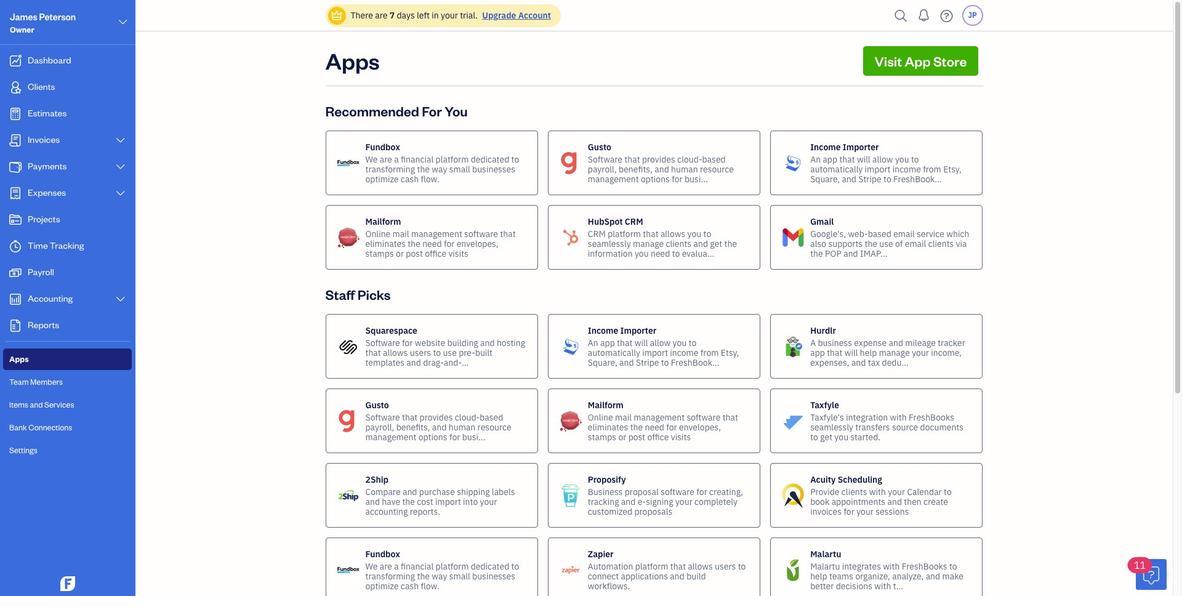 Task type: vqa. For each thing, say whether or not it's contained in the screenshot.
An for Income Importer icon
yes



Task type: locate. For each thing, give the bounding box(es) containing it.
1 vertical spatial stripe
[[636, 357, 659, 368]]

1 vertical spatial or
[[619, 432, 627, 443]]

we right fundbox image
[[366, 561, 378, 572]]

resource center badge image
[[1137, 559, 1167, 590]]

0 horizontal spatial get
[[711, 238, 723, 249]]

with inside taxfyle taxfyle's integration with freshbooks seamlessly transfers source documents to get you started.
[[891, 412, 907, 423]]

mail for mailform image
[[615, 412, 632, 423]]

optimize right fundbox icon on the left
[[366, 173, 399, 185]]

1 horizontal spatial office
[[648, 432, 669, 443]]

a right fundbox image
[[394, 561, 399, 572]]

0 vertical spatial income importer image
[[781, 151, 806, 175]]

0 vertical spatial gusto
[[588, 141, 612, 152]]

1 horizontal spatial online
[[588, 412, 613, 423]]

or right mailform icon
[[396, 248, 404, 259]]

your left income,
[[912, 347, 930, 358]]

0 vertical spatial options
[[641, 173, 670, 185]]

1 vertical spatial mail
[[615, 412, 632, 423]]

online right mailform icon
[[366, 228, 391, 239]]

transforming for fundbox icon on the left
[[366, 164, 415, 175]]

mailform right mailform icon
[[366, 216, 401, 227]]

small
[[450, 164, 471, 175], [450, 571, 471, 582]]

income importer an app that will allow you to automatically import income from etsy, square, and stripe to freshbook...
[[811, 141, 962, 185], [588, 325, 740, 368]]

options up purchase
[[419, 432, 448, 443]]

1 vertical spatial online
[[588, 412, 613, 423]]

1 vertical spatial apps
[[9, 354, 29, 364]]

transforming right fundbox icon on the left
[[366, 164, 415, 175]]

fundbox we are a financial platform dedicated to transforming the way small businesses optimize cash flow. down reports. on the left bottom of page
[[366, 549, 520, 592]]

and inside "proposify business proposal software for creating, tracking and e-signing your completely customized proposals"
[[622, 496, 636, 507]]

money image
[[8, 267, 23, 279]]

0 vertical spatial income
[[811, 141, 841, 152]]

help left teams
[[811, 571, 828, 582]]

square,
[[811, 173, 840, 185], [588, 357, 618, 368]]

bank connections
[[9, 423, 72, 432]]

transforming for fundbox image
[[366, 571, 415, 582]]

2 dedicated from the top
[[471, 561, 510, 572]]

automatically
[[811, 164, 863, 175], [588, 347, 641, 358]]

via
[[957, 238, 968, 249]]

0 horizontal spatial an
[[588, 337, 599, 348]]

0 vertical spatial users
[[410, 347, 431, 358]]

1 vertical spatial allows
[[383, 347, 408, 358]]

2 fundbox we are a financial platform dedicated to transforming the way small businesses optimize cash flow. from the top
[[366, 549, 520, 592]]

0 horizontal spatial stamps
[[366, 248, 394, 259]]

items and services link
[[3, 394, 132, 416]]

and inside main element
[[30, 400, 43, 410]]

2 a from the top
[[394, 561, 399, 572]]

manage inside hubspot crm crm platform that allows you to seamlessly manage clients and get the information you need to evalua...
[[633, 238, 664, 249]]

2 businesses from the top
[[473, 571, 516, 582]]

1 vertical spatial income importer an app that will allow you to automatically import income from etsy, square, and stripe to freshbook...
[[588, 325, 740, 368]]

1 vertical spatial automatically
[[588, 347, 641, 358]]

started.
[[851, 432, 881, 443]]

we for fundbox image
[[366, 561, 378, 572]]

online right mailform image
[[588, 412, 613, 423]]

post
[[406, 248, 423, 259], [629, 432, 646, 443]]

eliminates right mailform icon
[[366, 238, 406, 249]]

based inside 'gmail google's, web-based email service which also supports the use of email clients via the pop and imap...'
[[868, 228, 892, 239]]

or up proposify
[[619, 432, 627, 443]]

0 vertical spatial software
[[465, 228, 498, 239]]

financial down reports. on the left bottom of page
[[401, 561, 434, 572]]

documents
[[921, 422, 964, 433]]

mailform right mailform image
[[588, 400, 624, 411]]

import for bottommost income importer "icon"
[[643, 347, 668, 358]]

your
[[441, 10, 458, 21], [912, 347, 930, 358], [889, 486, 906, 497], [480, 496, 497, 507], [676, 496, 693, 507], [857, 506, 874, 517]]

importer for right income importer "icon"
[[843, 141, 879, 152]]

your up sessions
[[889, 486, 906, 497]]

1 horizontal spatial automatically
[[811, 164, 863, 175]]

2 small from the top
[[450, 571, 471, 582]]

eliminates right mailform image
[[588, 422, 629, 433]]

0 vertical spatial small
[[450, 164, 471, 175]]

we right fundbox icon on the left
[[366, 154, 378, 165]]

seamlessly down hubspot
[[588, 238, 631, 249]]

accounting link
[[3, 287, 132, 312]]

use left pre-
[[443, 347, 457, 358]]

upgrade account link
[[480, 10, 551, 21]]

apps inside apps "link"
[[9, 354, 29, 364]]

1 vertical spatial human
[[449, 422, 476, 433]]

resource
[[700, 164, 734, 175], [478, 422, 512, 433]]

clients inside hubspot crm crm platform that allows you to seamlessly manage clients and get the information you need to evalua...
[[666, 238, 692, 249]]

your right into
[[480, 496, 497, 507]]

a
[[811, 337, 816, 348]]

0 horizontal spatial income
[[588, 325, 619, 336]]

platform down hubspot
[[608, 228, 641, 239]]

1 fundbox we are a financial platform dedicated to transforming the way small businesses optimize cash flow. from the top
[[366, 141, 520, 185]]

hosting
[[497, 337, 526, 348]]

mail right mailform icon
[[393, 228, 409, 239]]

platform inside hubspot crm crm platform that allows you to seamlessly manage clients and get the information you need to evalua...
[[608, 228, 641, 239]]

1 vertical spatial mailform
[[588, 400, 624, 411]]

for inside squarespace software for website building and hosting that allows users to use pre-built templates and drag-and-...
[[402, 337, 413, 348]]

1 vertical spatial fundbox we are a financial platform dedicated to transforming the way small businesses optimize cash flow.
[[366, 549, 520, 592]]

busi... for the topmost gusto image
[[685, 173, 708, 185]]

2 optimize from the top
[[366, 581, 399, 592]]

0 vertical spatial crm
[[625, 216, 644, 227]]

2 flow. from the top
[[421, 581, 440, 592]]

are left the 7
[[375, 10, 388, 21]]

0 horizontal spatial income importer an app that will allow you to automatically import income from etsy, square, and stripe to freshbook...
[[588, 325, 740, 368]]

for inside "proposify business proposal software for creating, tracking and e-signing your completely customized proposals"
[[697, 486, 708, 497]]

mail for mailform icon
[[393, 228, 409, 239]]

mailform online mail management software that eliminates the need for envelopes, stamps or post office visits for mailform icon
[[366, 216, 516, 259]]

payments link
[[3, 155, 132, 180]]

chevron large down image down payments link
[[115, 189, 126, 198]]

dedu...
[[883, 357, 909, 368]]

1 horizontal spatial mailform
[[588, 400, 624, 411]]

0 horizontal spatial stripe
[[636, 357, 659, 368]]

0 vertical spatial automatically
[[811, 164, 863, 175]]

cash for fundbox icon on the left
[[401, 173, 419, 185]]

cloud- for the topmost gusto image
[[678, 154, 703, 165]]

services
[[44, 400, 74, 410]]

1 horizontal spatial importer
[[843, 141, 879, 152]]

0 vertical spatial gusto software that provides cloud-based payroll, benefits, and human resource management options for busi...
[[588, 141, 734, 185]]

platform right automation
[[636, 561, 669, 572]]

2 vertical spatial import
[[436, 496, 461, 507]]

1 horizontal spatial import
[[643, 347, 668, 358]]

estimates
[[28, 107, 67, 119]]

gmail image
[[781, 225, 806, 250]]

james peterson owner
[[10, 11, 76, 35]]

income
[[811, 141, 841, 152], [588, 325, 619, 336]]

office for mailform image
[[648, 432, 669, 443]]

and
[[655, 164, 670, 175], [842, 173, 857, 185], [694, 238, 709, 249], [844, 248, 859, 259], [481, 337, 495, 348], [889, 337, 904, 348], [407, 357, 421, 368], [620, 357, 634, 368], [852, 357, 866, 368], [30, 400, 43, 410], [432, 422, 447, 433], [403, 486, 417, 497], [366, 496, 380, 507], [622, 496, 636, 507], [888, 496, 903, 507], [671, 571, 685, 582], [926, 571, 941, 582]]

jp
[[969, 10, 977, 20]]

0 horizontal spatial office
[[425, 248, 447, 259]]

integrates
[[843, 561, 882, 572]]

1 small from the top
[[450, 164, 471, 175]]

income
[[893, 164, 922, 175], [671, 347, 699, 358]]

with down scheduling
[[870, 486, 887, 497]]

optimize for fundbox image
[[366, 581, 399, 592]]

chevron large down image inside expenses link
[[115, 189, 126, 198]]

get inside taxfyle taxfyle's integration with freshbooks seamlessly transfers source documents to get you started.
[[821, 432, 833, 443]]

0 vertical spatial income importer an app that will allow you to automatically import income from etsy, square, and stripe to freshbook...
[[811, 141, 962, 185]]

1 vertical spatial envelopes,
[[680, 422, 721, 433]]

freshbooks for documents
[[909, 412, 955, 423]]

mailform for mailform icon
[[366, 216, 401, 227]]

1 vertical spatial businesses
[[473, 571, 516, 582]]

payroll, up hubspot
[[588, 164, 617, 175]]

fundbox we are a financial platform dedicated to transforming the way small businesses optimize cash flow.
[[366, 141, 520, 185], [366, 549, 520, 592]]

0 vertical spatial or
[[396, 248, 404, 259]]

based for the topmost gusto image
[[703, 154, 726, 165]]

0 vertical spatial etsy,
[[944, 164, 962, 175]]

help
[[861, 347, 878, 358], [811, 571, 828, 582]]

malartu up the better
[[811, 561, 841, 572]]

fundbox down recommended
[[366, 141, 400, 152]]

mailform for mailform image
[[588, 400, 624, 411]]

with left t...
[[875, 581, 892, 592]]

0 vertical spatial fundbox
[[366, 141, 400, 152]]

1 optimize from the top
[[366, 173, 399, 185]]

dedicated for fundbox image
[[471, 561, 510, 572]]

workflows.
[[588, 581, 630, 592]]

2 cash from the top
[[401, 581, 419, 592]]

chevron large down image
[[117, 15, 129, 30], [115, 136, 126, 145], [115, 162, 126, 172]]

an for right income importer "icon"
[[811, 154, 821, 165]]

2 horizontal spatial allows
[[688, 561, 713, 572]]

import inside 2ship compare and purchase shipping labels and have the cost import into your accounting reports.
[[436, 496, 461, 507]]

1 we from the top
[[366, 154, 378, 165]]

transforming right fundbox image
[[366, 571, 415, 582]]

manage inside hurdlr a business expense and mileage tracker app that will help manage your income, expenses, and tax dedu...
[[880, 347, 910, 358]]

stripe
[[859, 173, 882, 185], [636, 357, 659, 368]]

freshbooks image
[[58, 577, 78, 591]]

your right signing
[[676, 496, 693, 507]]

2 way from the top
[[432, 571, 448, 582]]

freshbooks for organize,
[[902, 561, 948, 572]]

0 vertical spatial importer
[[843, 141, 879, 152]]

1 vertical spatial get
[[821, 432, 833, 443]]

resource for the bottommost gusto image
[[478, 422, 512, 433]]

malartu up teams
[[811, 549, 842, 560]]

2 horizontal spatial clients
[[929, 238, 955, 249]]

0 vertical spatial fundbox we are a financial platform dedicated to transforming the way small businesses optimize cash flow.
[[366, 141, 520, 185]]

for
[[422, 102, 442, 120]]

1 vertical spatial an
[[588, 337, 599, 348]]

options for the bottommost gusto image
[[419, 432, 448, 443]]

financial for fundbox image
[[401, 561, 434, 572]]

options up hubspot crm crm platform that allows you to seamlessly manage clients and get the information you need to evalua...
[[641, 173, 670, 185]]

dashboard image
[[8, 55, 23, 67]]

envelopes, for mailform image
[[680, 422, 721, 433]]

expenses
[[28, 187, 66, 198]]

to inside squarespace software for website building and hosting that allows users to use pre-built templates and drag-and-...
[[433, 347, 441, 358]]

0 horizontal spatial gusto software that provides cloud-based payroll, benefits, and human resource management options for busi...
[[366, 400, 512, 443]]

fundbox right fundbox image
[[366, 549, 400, 560]]

1 chevron large down image from the top
[[115, 189, 126, 198]]

provide
[[811, 486, 840, 497]]

use left of
[[880, 238, 894, 249]]

hurdlr image
[[781, 334, 806, 359]]

2 we from the top
[[366, 561, 378, 572]]

optimize
[[366, 173, 399, 185], [366, 581, 399, 592]]

client image
[[8, 81, 23, 94]]

1 a from the top
[[394, 154, 399, 165]]

website
[[415, 337, 446, 348]]

software for mailform icon
[[465, 228, 498, 239]]

transforming
[[366, 164, 415, 175], [366, 571, 415, 582]]

1 vertical spatial freshbook...
[[671, 357, 720, 368]]

0 vertical spatial post
[[406, 248, 423, 259]]

owner
[[10, 25, 34, 35]]

0 vertical spatial benefits,
[[619, 164, 653, 175]]

use
[[880, 238, 894, 249], [443, 347, 457, 358]]

dedicated for fundbox icon on the left
[[471, 154, 510, 165]]

2 fundbox from the top
[[366, 549, 400, 560]]

2 vertical spatial chevron large down image
[[115, 162, 126, 172]]

1 transforming from the top
[[366, 164, 415, 175]]

apps up team on the bottom of the page
[[9, 354, 29, 364]]

chevron large down image for expenses
[[115, 189, 126, 198]]

gmail google's, web-based email service which also supports the use of email clients via the pop and imap...
[[811, 216, 970, 259]]

and inside hubspot crm crm platform that allows you to seamlessly manage clients and get the information you need to evalua...
[[694, 238, 709, 249]]

income importer image
[[781, 151, 806, 175], [559, 334, 583, 359]]

you
[[445, 102, 468, 120]]

an
[[811, 154, 821, 165], [588, 337, 599, 348]]

time tracking
[[28, 240, 84, 251]]

0 vertical spatial payroll,
[[588, 164, 617, 175]]

crown image
[[331, 9, 343, 22]]

0 horizontal spatial mailform
[[366, 216, 401, 227]]

0 vertical spatial help
[[861, 347, 878, 358]]

fundbox
[[366, 141, 400, 152], [366, 549, 400, 560]]

1 vertical spatial mailform online mail management software that eliminates the need for envelopes, stamps or post office visits
[[588, 400, 739, 443]]

upgrade
[[483, 10, 517, 21]]

1 way from the top
[[432, 164, 448, 175]]

and inside the acuity scheduling provide clients with your calendar to book appointments and then create invoices for your sessions
[[888, 496, 903, 507]]

from for right income importer "icon"
[[924, 164, 942, 175]]

2 chevron large down image from the top
[[115, 294, 126, 304]]

business
[[818, 337, 853, 348]]

income for right income importer "icon"
[[811, 141, 841, 152]]

1 vertical spatial eliminates
[[588, 422, 629, 433]]

cost
[[417, 496, 434, 507]]

freshbook... for bottommost income importer "icon"
[[671, 357, 720, 368]]

freshbooks inside malartu malartu integrates with freshbooks to help teams organize, analyze, and make better decisions with t...
[[902, 561, 948, 572]]

email left service
[[894, 228, 915, 239]]

0 horizontal spatial square,
[[588, 357, 618, 368]]

1 vertical spatial optimize
[[366, 581, 399, 592]]

0 vertical spatial chevron large down image
[[115, 189, 126, 198]]

0 horizontal spatial manage
[[633, 238, 664, 249]]

human
[[672, 164, 698, 175], [449, 422, 476, 433]]

2 vertical spatial software
[[661, 486, 695, 497]]

fundbox for fundbox image
[[366, 549, 400, 560]]

report image
[[8, 320, 23, 332]]

your right the in
[[441, 10, 458, 21]]

and inside malartu malartu integrates with freshbooks to help teams organize, analyze, and make better decisions with t...
[[926, 571, 941, 582]]

2 transforming from the top
[[366, 571, 415, 582]]

0 horizontal spatial freshbook...
[[671, 357, 720, 368]]

or for mailform image
[[619, 432, 627, 443]]

freshbooks inside taxfyle taxfyle's integration with freshbooks seamlessly transfers source documents to get you started.
[[909, 412, 955, 423]]

1 vertical spatial fundbox
[[366, 549, 400, 560]]

0 horizontal spatial benefits,
[[397, 422, 430, 433]]

organize,
[[856, 571, 891, 582]]

payroll, for the topmost gusto image
[[588, 164, 617, 175]]

financial down for
[[401, 154, 434, 165]]

the inside hubspot crm crm platform that allows you to seamlessly manage clients and get the information you need to evalua...
[[725, 238, 738, 249]]

income for right income importer "icon"
[[893, 164, 922, 175]]

allows down squarespace
[[383, 347, 408, 358]]

1 financial from the top
[[401, 154, 434, 165]]

that inside hubspot crm crm platform that allows you to seamlessly manage clients and get the information you need to evalua...
[[643, 228, 659, 239]]

1 vertical spatial square,
[[588, 357, 618, 368]]

platform down reports. on the left bottom of page
[[436, 561, 469, 572]]

seamlessly inside taxfyle taxfyle's integration with freshbooks seamlessly transfers source documents to get you started.
[[811, 422, 854, 433]]

are right fundbox icon on the left
[[380, 154, 392, 165]]

optimize right fundbox image
[[366, 581, 399, 592]]

cloud- for the bottommost gusto image
[[455, 412, 480, 423]]

crm
[[625, 216, 644, 227], [588, 228, 606, 239]]

squarespace software for website building and hosting that allows users to use pre-built templates and drag-and-...
[[366, 325, 526, 368]]

users inside zapier automation platform that allows users to connect applications and build workflows.
[[715, 561, 736, 572]]

main element
[[0, 0, 166, 596]]

0 vertical spatial income
[[893, 164, 922, 175]]

0 vertical spatial from
[[924, 164, 942, 175]]

1 vertical spatial import
[[643, 347, 668, 358]]

1 horizontal spatial apps
[[326, 46, 380, 75]]

need
[[423, 238, 442, 249], [651, 248, 671, 259], [645, 422, 665, 433]]

payroll, up the 2ship
[[366, 422, 395, 433]]

online
[[366, 228, 391, 239], [588, 412, 613, 423]]

templates
[[366, 357, 405, 368]]

1 cash from the top
[[401, 173, 419, 185]]

stamps right mailform icon
[[366, 248, 394, 259]]

1 vertical spatial are
[[380, 154, 392, 165]]

1 vertical spatial based
[[868, 228, 892, 239]]

gusto image
[[559, 151, 583, 175], [336, 409, 361, 433]]

freshbooks right transfers
[[909, 412, 955, 423]]

1 horizontal spatial human
[[672, 164, 698, 175]]

1 horizontal spatial stripe
[[859, 173, 882, 185]]

0 vertical spatial square,
[[811, 173, 840, 185]]

1 businesses from the top
[[473, 164, 516, 175]]

import for right income importer "icon"
[[865, 164, 891, 175]]

imap...
[[861, 248, 888, 259]]

have
[[382, 496, 401, 507]]

allows inside zapier automation platform that allows users to connect applications and build workflows.
[[688, 561, 713, 572]]

your inside hurdlr a business expense and mileage tracker app that will help manage your income, expenses, and tax dedu...
[[912, 347, 930, 358]]

apps
[[326, 46, 380, 75], [9, 354, 29, 364]]

allows right applications
[[688, 561, 713, 572]]

1 horizontal spatial income
[[811, 141, 841, 152]]

0 vertical spatial stamps
[[366, 248, 394, 259]]

square, for right income importer "icon"
[[811, 173, 840, 185]]

account
[[519, 10, 551, 21]]

to inside malartu malartu integrates with freshbooks to help teams organize, analyze, and make better decisions with t...
[[950, 561, 958, 572]]

build
[[687, 571, 706, 582]]

1 horizontal spatial income importer an app that will allow you to automatically import income from etsy, square, and stripe to freshbook...
[[811, 141, 962, 185]]

with right integration
[[891, 412, 907, 423]]

are right fundbox image
[[380, 561, 392, 572]]

users left and-
[[410, 347, 431, 358]]

0 vertical spatial use
[[880, 238, 894, 249]]

based
[[703, 154, 726, 165], [868, 228, 892, 239], [480, 412, 504, 423]]

users right build
[[715, 561, 736, 572]]

platform down you
[[436, 154, 469, 165]]

timer image
[[8, 240, 23, 253]]

etsy, for bottommost income importer "icon"
[[721, 347, 740, 358]]

help left dedu...
[[861, 347, 878, 358]]

jp button
[[963, 5, 984, 26]]

malartu
[[811, 549, 842, 560], [811, 561, 841, 572]]

envelopes,
[[457, 238, 499, 249], [680, 422, 721, 433]]

1 dedicated from the top
[[471, 154, 510, 165]]

crm down hubspot
[[588, 228, 606, 239]]

james
[[10, 11, 37, 23]]

that inside hurdlr a business expense and mileage tracker app that will help manage your income, expenses, and tax dedu...
[[828, 347, 843, 358]]

will inside hurdlr a business expense and mileage tracker app that will help manage your income, expenses, and tax dedu...
[[845, 347, 859, 358]]

stamps
[[366, 248, 394, 259], [588, 432, 617, 443]]

0 horizontal spatial allow
[[650, 337, 671, 348]]

information
[[588, 248, 633, 259]]

there are 7 days left in your trial. upgrade account
[[351, 10, 551, 21]]

allows up evalua...
[[661, 228, 686, 239]]

options
[[641, 173, 670, 185], [419, 432, 448, 443]]

0 vertical spatial based
[[703, 154, 726, 165]]

1 horizontal spatial envelopes,
[[680, 422, 721, 433]]

software inside squarespace software for website building and hosting that allows users to use pre-built templates and drag-and-...
[[366, 337, 400, 348]]

need for mailform image
[[645, 422, 665, 433]]

online for mailform image
[[588, 412, 613, 423]]

chevron large down image
[[115, 189, 126, 198], [115, 294, 126, 304]]

0 vertical spatial a
[[394, 154, 399, 165]]

clients
[[666, 238, 692, 249], [929, 238, 955, 249], [842, 486, 868, 497]]

etsy, for right income importer "icon"
[[944, 164, 962, 175]]

2 financial from the top
[[401, 561, 434, 572]]

chevron large down image inside payments link
[[115, 162, 126, 172]]

a for fundbox icon on the left
[[394, 154, 399, 165]]

automatically for bottommost income importer "icon"
[[588, 347, 641, 358]]

invoices
[[28, 134, 60, 145]]

1 fundbox from the top
[[366, 141, 400, 152]]

in
[[432, 10, 439, 21]]

eliminates
[[366, 238, 406, 249], [588, 422, 629, 433]]

1 vertical spatial gusto software that provides cloud-based payroll, benefits, and human resource management options for busi...
[[366, 400, 512, 443]]

platform
[[436, 154, 469, 165], [608, 228, 641, 239], [436, 561, 469, 572], [636, 561, 669, 572]]

seamlessly down taxfyle
[[811, 422, 854, 433]]

and inside 'gmail google's, web-based email service which also supports the use of email clients via the pop and imap...'
[[844, 248, 859, 259]]

1 horizontal spatial options
[[641, 173, 670, 185]]

stamps for mailform icon
[[366, 248, 394, 259]]

stripe for bottommost income importer "icon"
[[636, 357, 659, 368]]

fundbox we are a financial platform dedicated to transforming the way small businesses optimize cash flow. down for
[[366, 141, 520, 185]]

then
[[905, 496, 922, 507]]

that inside squarespace software for website building and hosting that allows users to use pre-built templates and drag-and-...
[[366, 347, 381, 358]]

your inside "proposify business proposal software for creating, tracking and e-signing your completely customized proposals"
[[676, 496, 693, 507]]

1 horizontal spatial based
[[703, 154, 726, 165]]

chevron large down image down payroll link
[[115, 294, 126, 304]]

options for the topmost gusto image
[[641, 173, 670, 185]]

stamps right mailform image
[[588, 432, 617, 443]]

0 vertical spatial busi...
[[685, 173, 708, 185]]

expense image
[[8, 187, 23, 200]]

for inside the acuity scheduling provide clients with your calendar to book appointments and then create invoices for your sessions
[[844, 506, 855, 517]]

gusto software that provides cloud-based payroll, benefits, and human resource management options for busi... for the topmost gusto image
[[588, 141, 734, 185]]

0 vertical spatial stripe
[[859, 173, 882, 185]]

help inside malartu malartu integrates with freshbooks to help teams organize, analyze, and make better decisions with t...
[[811, 571, 828, 582]]

0 vertical spatial we
[[366, 154, 378, 165]]

0 horizontal spatial from
[[701, 347, 719, 358]]

1 vertical spatial busi...
[[462, 432, 486, 443]]

items
[[9, 400, 28, 410]]

1 vertical spatial income importer image
[[559, 334, 583, 359]]

a
[[394, 154, 399, 165], [394, 561, 399, 572]]

0 horizontal spatial crm
[[588, 228, 606, 239]]

a down recommended for you
[[394, 154, 399, 165]]

will for bottommost income importer "icon"
[[635, 337, 648, 348]]

from for bottommost income importer "icon"
[[701, 347, 719, 358]]

1 vertical spatial small
[[450, 571, 471, 582]]

invoices
[[811, 506, 842, 517]]

0 horizontal spatial income importer image
[[559, 334, 583, 359]]

1 horizontal spatial from
[[924, 164, 942, 175]]

1 flow. from the top
[[421, 173, 440, 185]]

crm right hubspot
[[625, 216, 644, 227]]

analyze,
[[893, 571, 924, 582]]

apps down there
[[326, 46, 380, 75]]

online for mailform icon
[[366, 228, 391, 239]]

a for fundbox image
[[394, 561, 399, 572]]

freshbooks up t...
[[902, 561, 948, 572]]

chart image
[[8, 293, 23, 306]]

0 horizontal spatial online
[[366, 228, 391, 239]]

mail right mailform image
[[615, 412, 632, 423]]

import
[[865, 164, 891, 175], [643, 347, 668, 358], [436, 496, 461, 507]]



Task type: describe. For each thing, give the bounding box(es) containing it.
2ship compare and purchase shipping labels and have the cost import into your accounting reports.
[[366, 474, 515, 517]]

that inside zapier automation platform that allows users to connect applications and build workflows.
[[671, 561, 686, 572]]

estimates link
[[3, 102, 132, 127]]

0 vertical spatial are
[[375, 10, 388, 21]]

fundbox we are a financial platform dedicated to transforming the way small businesses optimize cash flow. for fundbox icon on the left
[[366, 141, 520, 185]]

gusto software that provides cloud-based payroll, benefits, and human resource management options for busi... for the bottommost gusto image
[[366, 400, 512, 443]]

clients link
[[3, 75, 132, 100]]

app for bottommost income importer "icon"
[[601, 337, 615, 348]]

app
[[905, 52, 931, 70]]

expenses link
[[3, 181, 132, 206]]

taxfyle image
[[781, 409, 806, 433]]

taxfyle taxfyle's integration with freshbooks seamlessly transfers source documents to get you started.
[[811, 400, 964, 443]]

app inside hurdlr a business expense and mileage tracker app that will help manage your income, expenses, and tax dedu...
[[811, 347, 825, 358]]

are for fundbox icon on the left
[[380, 154, 392, 165]]

income,
[[932, 347, 962, 358]]

software for squarespace icon
[[366, 337, 400, 348]]

we for fundbox icon on the left
[[366, 154, 378, 165]]

software for the topmost gusto image
[[588, 154, 623, 165]]

clients inside 'gmail google's, web-based email service which also supports the use of email clients via the pop and imap...'
[[929, 238, 955, 249]]

mailform image
[[336, 225, 361, 250]]

benefits, for the bottommost gusto image
[[397, 422, 430, 433]]

settings link
[[3, 440, 132, 461]]

malartu image
[[781, 558, 806, 583]]

way for fundbox icon on the left
[[432, 164, 448, 175]]

gmail
[[811, 216, 834, 227]]

income importer an app that will allow you to automatically import income from etsy, square, and stripe to freshbook... for right income importer "icon"
[[811, 141, 962, 185]]

2ship
[[366, 474, 389, 485]]

need inside hubspot crm crm platform that allows you to seamlessly manage clients and get the information you need to evalua...
[[651, 248, 671, 259]]

e-
[[638, 496, 646, 507]]

estimate image
[[8, 108, 23, 120]]

proposify
[[588, 474, 626, 485]]

way for fundbox image
[[432, 571, 448, 582]]

small for fundbox icon on the left
[[450, 164, 471, 175]]

accounting
[[28, 293, 73, 304]]

visits for mailform image
[[671, 432, 691, 443]]

reports.
[[410, 506, 441, 517]]

clients inside the acuity scheduling provide clients with your calendar to book appointments and then create invoices for your sessions
[[842, 486, 868, 497]]

go to help image
[[937, 6, 957, 25]]

scheduling
[[838, 474, 883, 485]]

post for mailform icon
[[406, 248, 423, 259]]

peterson
[[39, 11, 76, 23]]

software for mailform image
[[687, 412, 721, 423]]

book
[[811, 496, 830, 507]]

are for fundbox image
[[380, 561, 392, 572]]

software for the bottommost gusto image
[[366, 412, 400, 423]]

notifications image
[[915, 3, 934, 28]]

hubspot crm crm platform that allows you to seamlessly manage clients and get the information you need to evalua...
[[588, 216, 738, 259]]

email right of
[[905, 238, 927, 249]]

2 malartu from the top
[[811, 561, 841, 572]]

0 vertical spatial allow
[[873, 154, 894, 165]]

store
[[934, 52, 968, 70]]

you inside taxfyle taxfyle's integration with freshbooks seamlessly transfers source documents to get you started.
[[835, 432, 849, 443]]

1 vertical spatial crm
[[588, 228, 606, 239]]

based for the bottommost gusto image
[[480, 412, 504, 423]]

and inside zapier automation platform that allows users to connect applications and build workflows.
[[671, 571, 685, 582]]

envelopes, for mailform icon
[[457, 238, 499, 249]]

pop
[[826, 248, 842, 259]]

connect
[[588, 571, 619, 582]]

tracking
[[588, 496, 620, 507]]

income for bottommost income importer "icon"
[[588, 325, 619, 336]]

business
[[588, 486, 623, 497]]

need for mailform icon
[[423, 238, 442, 249]]

applications
[[621, 571, 668, 582]]

t...
[[894, 581, 904, 592]]

create
[[924, 496, 949, 507]]

integration
[[847, 412, 889, 423]]

hubspot crm image
[[559, 225, 583, 250]]

reports
[[28, 319, 59, 331]]

human for the bottommost gusto image
[[449, 422, 476, 433]]

decisions
[[836, 581, 873, 592]]

recommended
[[326, 102, 420, 120]]

customized
[[588, 506, 633, 517]]

tracking
[[50, 240, 84, 251]]

dashboard link
[[3, 49, 132, 74]]

trial.
[[460, 10, 478, 21]]

income importer an app that will allow you to automatically import income from etsy, square, and stripe to freshbook... for bottommost income importer "icon"
[[588, 325, 740, 368]]

appointments
[[832, 496, 886, 507]]

drag-
[[423, 357, 444, 368]]

compare
[[366, 486, 401, 497]]

eliminates for mailform image
[[588, 422, 629, 433]]

users inside squarespace software for website building and hosting that allows users to use pre-built templates and drag-and-...
[[410, 347, 431, 358]]

fundbox image
[[336, 151, 361, 175]]

purchase
[[419, 486, 455, 497]]

fundbox image
[[336, 558, 361, 583]]

square, for bottommost income importer "icon"
[[588, 357, 618, 368]]

squarespace image
[[336, 334, 361, 359]]

team members link
[[3, 371, 132, 393]]

resource for the topmost gusto image
[[700, 164, 734, 175]]

provides for the bottommost gusto image
[[420, 412, 453, 423]]

mailform image
[[559, 409, 583, 433]]

1 malartu from the top
[[811, 549, 842, 560]]

proposify image
[[559, 483, 583, 508]]

0 horizontal spatial gusto
[[366, 400, 389, 411]]

small for fundbox image
[[450, 571, 471, 582]]

stripe for right income importer "icon"
[[859, 173, 882, 185]]

to inside the acuity scheduling provide clients with your calendar to book appointments and then create invoices for your sessions
[[944, 486, 952, 497]]

post for mailform image
[[629, 432, 646, 443]]

flow. for fundbox image
[[421, 581, 440, 592]]

hubspot
[[588, 216, 623, 227]]

use inside 'gmail google's, web-based email service which also supports the use of email clients via the pop and imap...'
[[880, 238, 894, 249]]

teams
[[830, 571, 854, 582]]

benefits, for the topmost gusto image
[[619, 164, 653, 175]]

connections
[[29, 423, 72, 432]]

busi... for the bottommost gusto image
[[462, 432, 486, 443]]

with inside the acuity scheduling provide clients with your calendar to book appointments and then create invoices for your sessions
[[870, 486, 887, 497]]

malartu malartu integrates with freshbooks to help teams organize, analyze, and make better decisions with t...
[[811, 549, 964, 592]]

signing
[[646, 496, 674, 507]]

stamps for mailform image
[[588, 432, 617, 443]]

clients
[[28, 81, 55, 92]]

dashboard
[[28, 54, 71, 66]]

freshbook... for right income importer "icon"
[[894, 173, 942, 185]]

apps link
[[3, 349, 132, 370]]

zapier
[[588, 549, 614, 560]]

chevron large down image for invoices
[[115, 136, 126, 145]]

web-
[[849, 228, 868, 239]]

payroll, for the bottommost gusto image
[[366, 422, 395, 433]]

1 horizontal spatial gusto
[[588, 141, 612, 152]]

projects link
[[3, 208, 132, 233]]

0 vertical spatial gusto image
[[559, 151, 583, 175]]

proposify business proposal software for creating, tracking and e-signing your completely customized proposals
[[588, 474, 744, 517]]

google's,
[[811, 228, 847, 239]]

time tracking link
[[3, 234, 132, 259]]

cash for fundbox image
[[401, 581, 419, 592]]

acuity scheduling provide clients with your calendar to book appointments and then create invoices for your sessions
[[811, 474, 952, 517]]

seamlessly inside hubspot crm crm platform that allows you to seamlessly manage clients and get the information you need to evalua...
[[588, 238, 631, 249]]

platform inside zapier automation platform that allows users to connect applications and build workflows.
[[636, 561, 669, 572]]

expenses,
[[811, 357, 850, 368]]

bank
[[9, 423, 27, 432]]

make
[[943, 571, 964, 582]]

businesses for fundbox icon on the left
[[473, 164, 516, 175]]

an for bottommost income importer "icon"
[[588, 337, 599, 348]]

importer for bottommost income importer "icon"
[[621, 325, 657, 336]]

0 vertical spatial apps
[[326, 46, 380, 75]]

project image
[[8, 214, 23, 226]]

flow. for fundbox icon on the left
[[421, 173, 440, 185]]

human for the topmost gusto image
[[672, 164, 698, 175]]

7
[[390, 10, 395, 21]]

better
[[811, 581, 834, 592]]

hurdlr a business expense and mileage tracker app that will help manage your income, expenses, and tax dedu...
[[811, 325, 966, 368]]

shipping
[[457, 486, 490, 497]]

completely
[[695, 496, 738, 507]]

chevron large down image for payments
[[115, 162, 126, 172]]

provides for the topmost gusto image
[[642, 154, 676, 165]]

allows inside squarespace software for website building and hosting that allows users to use pre-built templates and drag-and-...
[[383, 347, 408, 358]]

search image
[[892, 6, 911, 25]]

income for bottommost income importer "icon"
[[671, 347, 699, 358]]

software inside "proposify business proposal software for creating, tracking and e-signing your completely customized proposals"
[[661, 486, 695, 497]]

acuity scheduling image
[[781, 483, 806, 508]]

11 button
[[1129, 558, 1167, 590]]

automation
[[588, 561, 634, 572]]

or for mailform icon
[[396, 248, 404, 259]]

calendar
[[908, 486, 942, 497]]

squarespace
[[366, 325, 418, 336]]

invoice image
[[8, 134, 23, 147]]

businesses for fundbox image
[[473, 571, 516, 582]]

source
[[893, 422, 919, 433]]

tax
[[869, 357, 881, 368]]

eliminates for mailform icon
[[366, 238, 406, 249]]

visits for mailform icon
[[449, 248, 469, 259]]

to inside zapier automation platform that allows users to connect applications and build workflows.
[[739, 561, 746, 572]]

your left sessions
[[857, 506, 874, 517]]

...
[[462, 357, 469, 368]]

allows inside hubspot crm crm platform that allows you to seamlessly manage clients and get the information you need to evalua...
[[661, 228, 686, 239]]

fundbox we are a financial platform dedicated to transforming the way small businesses optimize cash flow. for fundbox image
[[366, 549, 520, 592]]

mailform online mail management software that eliminates the need for envelopes, stamps or post office visits for mailform image
[[588, 400, 739, 443]]

service
[[917, 228, 945, 239]]

tracker
[[938, 337, 966, 348]]

1 horizontal spatial income importer image
[[781, 151, 806, 175]]

fundbox for fundbox icon on the left
[[366, 141, 400, 152]]

0 vertical spatial chevron large down image
[[117, 15, 129, 30]]

left
[[417, 10, 430, 21]]

and-
[[444, 357, 462, 368]]

taxfyle's
[[811, 412, 845, 423]]

chevron large down image for accounting
[[115, 294, 126, 304]]

projects
[[28, 213, 60, 225]]

expense
[[855, 337, 887, 348]]

2ship image
[[336, 483, 361, 508]]

zapier image
[[559, 558, 583, 583]]

proposal
[[625, 486, 659, 497]]

which
[[947, 228, 970, 239]]

your inside 2ship compare and purchase shipping labels and have the cost import into your accounting reports.
[[480, 496, 497, 507]]

staff picks
[[326, 286, 391, 303]]

help inside hurdlr a business expense and mileage tracker app that will help manage your income, expenses, and tax dedu...
[[861, 347, 878, 358]]

will for right income importer "icon"
[[858, 154, 871, 165]]

with up t...
[[884, 561, 900, 572]]

to inside taxfyle taxfyle's integration with freshbooks seamlessly transfers source documents to get you started.
[[811, 432, 819, 443]]

transfers
[[856, 422, 891, 433]]

items and services
[[9, 400, 74, 410]]

import for 2ship image
[[436, 496, 461, 507]]

building
[[448, 337, 479, 348]]

1 vertical spatial gusto image
[[336, 409, 361, 433]]

office for mailform icon
[[425, 248, 447, 259]]

payment image
[[8, 161, 23, 173]]

financial for fundbox icon on the left
[[401, 154, 434, 165]]

payroll
[[28, 266, 54, 278]]

app for right income importer "icon"
[[823, 154, 838, 165]]

automatically for right income importer "icon"
[[811, 164, 863, 175]]

the inside 2ship compare and purchase shipping labels and have the cost import into your accounting reports.
[[403, 496, 415, 507]]

use inside squarespace software for website building and hosting that allows users to use pre-built templates and drag-and-...
[[443, 347, 457, 358]]

visit app store
[[875, 52, 968, 70]]

get inside hubspot crm crm platform that allows you to seamlessly manage clients and get the information you need to evalua...
[[711, 238, 723, 249]]

zapier automation platform that allows users to connect applications and build workflows.
[[588, 549, 746, 592]]



